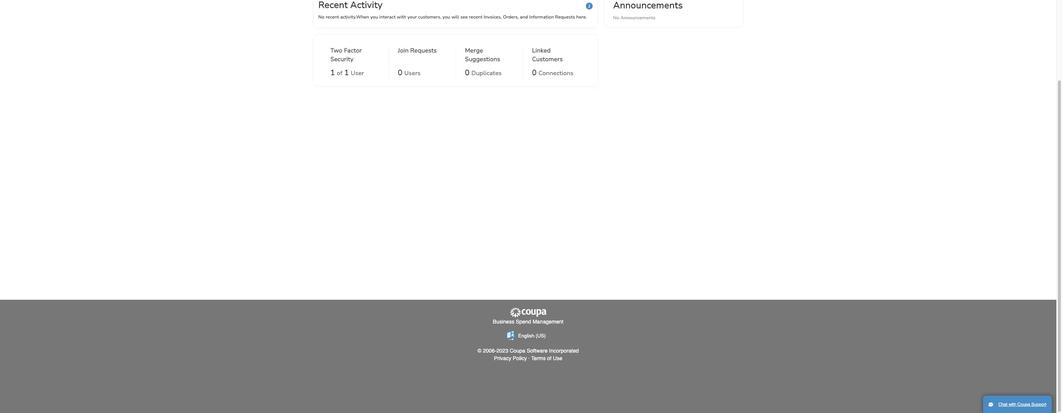 Task type: vqa. For each thing, say whether or not it's contained in the screenshot.
Connections
yes



Task type: describe. For each thing, give the bounding box(es) containing it.
0 vertical spatial with
[[397, 14, 406, 20]]

merge suggestions
[[465, 47, 500, 63]]

coupa supplier portal image
[[510, 308, 547, 318]]

user
[[351, 69, 364, 77]]

two factor security
[[331, 47, 362, 63]]

©
[[478, 348, 482, 354]]

2 1 from the left
[[345, 68, 349, 78]]

use
[[553, 355, 563, 361]]

invoices,
[[484, 14, 502, 20]]

terms
[[532, 355, 546, 361]]

security
[[331, 55, 354, 63]]

orders,
[[503, 14, 519, 20]]

users
[[404, 69, 421, 77]]

0 vertical spatial requests
[[555, 14, 575, 20]]

linked customers link
[[532, 47, 581, 65]]

2023
[[497, 348, 509, 354]]

duplicates
[[472, 69, 502, 77]]

customers
[[532, 55, 563, 63]]

software
[[527, 348, 548, 354]]

0 for 0 duplicates
[[465, 68, 470, 78]]

of for 1
[[337, 69, 343, 77]]

linked
[[532, 47, 551, 55]]

linked customers
[[532, 47, 563, 63]]

here.
[[577, 14, 587, 20]]

english
[[518, 333, 535, 339]]

no for no announcements
[[613, 15, 620, 21]]

merge
[[465, 47, 483, 55]]

english (us)
[[518, 333, 546, 339]]

2 you from the left
[[443, 14, 450, 20]]

chat with coupa support
[[999, 402, 1047, 407]]

business spend management
[[493, 319, 564, 325]]

chat with coupa support button
[[984, 396, 1052, 413]]

0 horizontal spatial requests
[[410, 47, 437, 55]]

of for terms
[[547, 355, 552, 361]]

terms of use link
[[532, 355, 563, 361]]

and
[[520, 14, 528, 20]]

0 vertical spatial coupa
[[510, 348, 526, 354]]

0 duplicates
[[465, 68, 502, 78]]

spend
[[516, 319, 531, 325]]

(us)
[[536, 333, 546, 339]]

no recent activity. when you interact with your customers, you will see recent invoices, orders, and information requests here.
[[318, 14, 587, 20]]

your
[[408, 14, 417, 20]]



Task type: locate. For each thing, give the bounding box(es) containing it.
0 horizontal spatial coupa
[[510, 348, 526, 354]]

terms of use
[[532, 355, 563, 361]]

support
[[1032, 402, 1047, 407]]

join requests
[[398, 47, 437, 55]]

you
[[371, 14, 378, 20], [443, 14, 450, 20]]

1 horizontal spatial no
[[613, 15, 620, 21]]

no left announcements
[[613, 15, 620, 21]]

with inside button
[[1009, 402, 1017, 407]]

no
[[318, 14, 325, 20], [613, 15, 620, 21]]

activity.
[[340, 14, 356, 20]]

interact
[[379, 14, 396, 20]]

privacy
[[494, 355, 512, 361]]

information
[[529, 14, 554, 20]]

recent left activity.
[[326, 14, 339, 20]]

2 0 from the left
[[465, 68, 470, 78]]

privacy policy
[[494, 355, 527, 361]]

you left will
[[443, 14, 450, 20]]

0 horizontal spatial of
[[337, 69, 343, 77]]

you right when
[[371, 14, 378, 20]]

coupa inside button
[[1018, 402, 1031, 407]]

1 vertical spatial coupa
[[1018, 402, 1031, 407]]

1 horizontal spatial recent
[[469, 14, 483, 20]]

additional information image
[[586, 3, 593, 9]]

0 horizontal spatial with
[[397, 14, 406, 20]]

1 horizontal spatial coupa
[[1018, 402, 1031, 407]]

0 left users on the top left
[[398, 68, 403, 78]]

coupa up policy at the bottom left of the page
[[510, 348, 526, 354]]

requests
[[555, 14, 575, 20], [410, 47, 437, 55]]

1 vertical spatial with
[[1009, 402, 1017, 407]]

will
[[452, 14, 459, 20]]

of left use
[[547, 355, 552, 361]]

2006-
[[483, 348, 497, 354]]

0 horizontal spatial recent
[[326, 14, 339, 20]]

when
[[356, 14, 369, 20]]

privacy policy link
[[494, 355, 527, 361]]

0
[[398, 68, 403, 78], [465, 68, 470, 78], [532, 68, 537, 78]]

two factor security link
[[331, 47, 380, 65]]

1
[[331, 68, 335, 78], [345, 68, 349, 78]]

1 down "security"
[[331, 68, 335, 78]]

1 horizontal spatial 0
[[465, 68, 470, 78]]

0 left duplicates
[[465, 68, 470, 78]]

recent right see
[[469, 14, 483, 20]]

requests left here.
[[555, 14, 575, 20]]

1 horizontal spatial requests
[[555, 14, 575, 20]]

1 vertical spatial requests
[[410, 47, 437, 55]]

customers,
[[418, 14, 442, 20]]

chat
[[999, 402, 1008, 407]]

connections
[[539, 69, 574, 77]]

0 down the customers
[[532, 68, 537, 78]]

2 horizontal spatial 0
[[532, 68, 537, 78]]

no for no recent activity. when you interact with your customers, you will see recent invoices, orders, and information requests here.
[[318, 14, 325, 20]]

of
[[337, 69, 343, 77], [547, 355, 552, 361]]

0 horizontal spatial 1
[[331, 68, 335, 78]]

merge suggestions link
[[465, 47, 514, 65]]

0 connections
[[532, 68, 574, 78]]

business
[[493, 319, 515, 325]]

1 horizontal spatial with
[[1009, 402, 1017, 407]]

1 1 from the left
[[331, 68, 335, 78]]

1 vertical spatial of
[[547, 355, 552, 361]]

1 left user
[[345, 68, 349, 78]]

policy
[[513, 355, 527, 361]]

incorporated
[[549, 348, 579, 354]]

coupa left support at the bottom of page
[[1018, 402, 1031, 407]]

0 horizontal spatial 0
[[398, 68, 403, 78]]

of inside 1 of 1 user
[[337, 69, 343, 77]]

recent
[[326, 14, 339, 20], [469, 14, 483, 20]]

see
[[461, 14, 468, 20]]

no announcements
[[613, 15, 656, 21]]

0 horizontal spatial you
[[371, 14, 378, 20]]

with right the chat
[[1009, 402, 1017, 407]]

requests right join
[[410, 47, 437, 55]]

two
[[331, 47, 343, 55]]

0 for 0 connections
[[532, 68, 537, 78]]

0 for 0 users
[[398, 68, 403, 78]]

1 recent from the left
[[326, 14, 339, 20]]

1 horizontal spatial 1
[[345, 68, 349, 78]]

1 of 1 user
[[331, 68, 364, 78]]

1 horizontal spatial of
[[547, 355, 552, 361]]

management
[[533, 319, 564, 325]]

0 vertical spatial of
[[337, 69, 343, 77]]

1 you from the left
[[371, 14, 378, 20]]

0 users
[[398, 68, 421, 78]]

© 2006-2023 coupa software incorporated
[[478, 348, 579, 354]]

1 0 from the left
[[398, 68, 403, 78]]

3 0 from the left
[[532, 68, 537, 78]]

coupa
[[510, 348, 526, 354], [1018, 402, 1031, 407]]

join requests link
[[398, 47, 437, 65]]

with
[[397, 14, 406, 20], [1009, 402, 1017, 407]]

of down "security"
[[337, 69, 343, 77]]

announcements
[[621, 15, 656, 21]]

no left activity.
[[318, 14, 325, 20]]

2 recent from the left
[[469, 14, 483, 20]]

0 horizontal spatial no
[[318, 14, 325, 20]]

suggestions
[[465, 55, 500, 63]]

with left your
[[397, 14, 406, 20]]

join
[[398, 47, 409, 55]]

factor
[[344, 47, 362, 55]]

1 horizontal spatial you
[[443, 14, 450, 20]]



